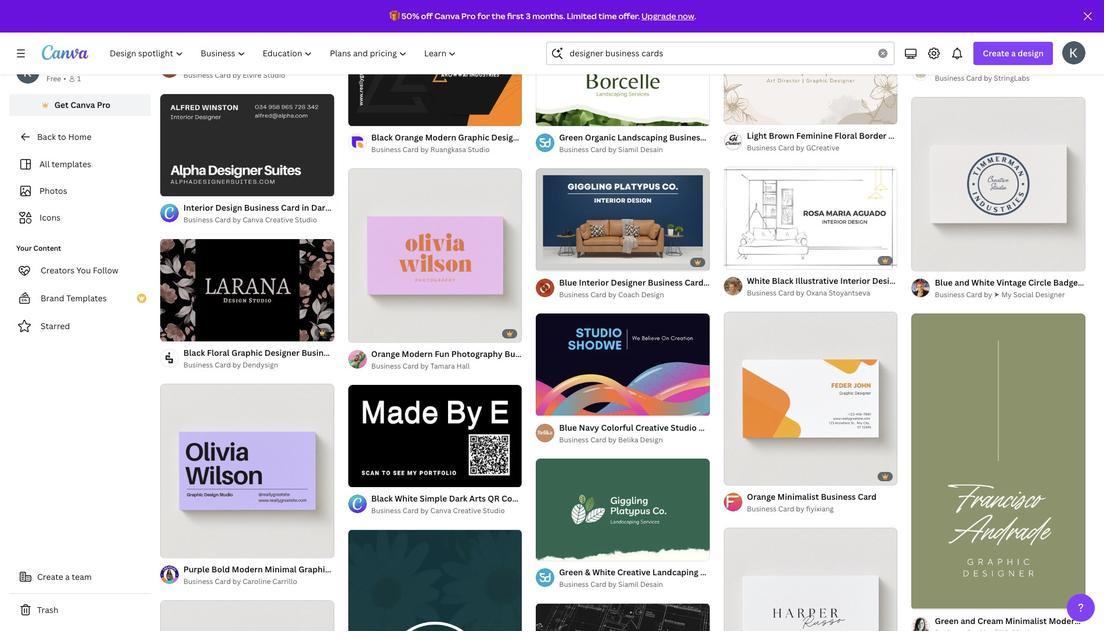 Task type: describe. For each thing, give the bounding box(es) containing it.
graphic inside "purple bold modern minimal graphic designer studio business card business card by caroline carrillo"
[[299, 564, 330, 575]]

card inside blue and white vintage circle badge design business card by ➤ my social designer
[[966, 290, 982, 300]]

light brown feminine floral border business card business card by gcreative
[[747, 130, 944, 153]]

card inside the purple and pink creative graphic design bu business card by stringlabs
[[966, 73, 982, 83]]

white inside the black white simple dark arts qr code business card business card by canva creative studio
[[395, 493, 418, 504]]

in
[[302, 202, 309, 213]]

all
[[39, 159, 50, 170]]

orange modern fun photography business card link
[[371, 348, 560, 360]]

business card by coach design link
[[559, 289, 710, 301]]

blue and white vintage circle badge design link
[[935, 276, 1104, 289]]

1 for blue interior designer business cards - card
[[544, 257, 548, 266]]

blue interior designer business cards - card image
[[536, 169, 710, 271]]

1 of 3 link for white
[[912, 97, 1086, 271]]

studio inside blue navy colorful creative studio business card business card by belika design
[[671, 422, 697, 433]]

by inside the black white simple dark arts qr code business card business card by canva creative studio
[[420, 506, 429, 516]]

orange modern fun photography business card business card by tamara hall
[[371, 348, 560, 371]]

create a design button
[[974, 42, 1053, 65]]

starred
[[41, 321, 70, 332]]

by inside blue navy colorful creative studio business card business card by belika design
[[608, 435, 617, 445]]

creators
[[41, 265, 74, 276]]

1 for black floral graphic designer business card
[[168, 328, 172, 336]]

templates
[[66, 293, 107, 304]]

blue for blue and white vintage circle badge design
[[935, 277, 953, 288]]

1 of 2 link for green and cream minimalist modern design
[[912, 313, 1086, 610]]

designer inside black floral graphic designer business card business card by dendysign
[[265, 347, 300, 358]]

all templates
[[39, 159, 91, 170]]

photography
[[451, 348, 503, 359]]

pro inside button
[[97, 99, 111, 110]]

blue navy colorful creative studio business card link
[[559, 421, 755, 434]]

studio inside interior design business card in dark gray and white minimal style business card by canva creative studio
[[295, 215, 317, 225]]

green & white creative landcaping business card link
[[559, 566, 756, 579]]

of for vintage
[[925, 257, 931, 266]]

interior inside blue interior designer business cards - card business card by coach design
[[579, 277, 609, 288]]

upgrade now button
[[642, 10, 695, 21]]

black white simple dark arts qr code business card business card by canva creative studio
[[371, 493, 580, 516]]

fun
[[435, 348, 450, 359]]

carrillo
[[272, 576, 297, 586]]

follow
[[93, 265, 118, 276]]

simple
[[420, 493, 447, 504]]

the
[[492, 10, 506, 21]]

green inside green and cream minimalist modern design link
[[935, 615, 959, 626]]

by inside black floral graphic designer business card business card by dendysign
[[233, 360, 241, 370]]

for
[[478, 10, 490, 21]]

and for purple and yellow retro fashion designer business card
[[212, 57, 226, 68]]

by inside "purple bold modern minimal graphic designer studio business card business card by caroline carrillo"
[[233, 576, 241, 586]]

create a team button
[[9, 566, 151, 589]]

1 of 3 for orange modern fun photography business card
[[356, 328, 373, 337]]

studio inside the purple and yellow retro fashion designer business card business card by elvire studio
[[263, 70, 285, 80]]

1 for white black illustrative interior design business card
[[732, 255, 735, 264]]

1 of 2 link for black floral graphic designer business card
[[160, 239, 334, 341]]

and for blue and white vintage circle badge design
[[955, 277, 970, 288]]

interior design business card in dark gray and white minimal style link
[[183, 202, 448, 214]]

get canva pro
[[54, 99, 111, 110]]

2 for green and cream minimalist modern design
[[933, 596, 936, 604]]

design inside blue navy colorful creative studio business card business card by belika design
[[640, 435, 663, 445]]

black for black floral graphic designer business card
[[183, 347, 205, 358]]

offer.
[[619, 10, 640, 21]]

50%
[[401, 10, 419, 21]]

by inside orange modern fun photography business card business card by tamara hall
[[420, 361, 429, 371]]

green & white creative landcaping business card business card by siamil desain
[[559, 567, 756, 590]]

floral inside light brown feminine floral border business card business card by gcreative
[[835, 130, 857, 141]]

social
[[1014, 290, 1034, 300]]

and inside green and cream minimalist modern design link
[[961, 615, 976, 626]]

by inside green organic landscaping business card business card by siamil desain
[[608, 145, 617, 154]]

minimal inside interior design business card in dark gray and white minimal style business card by canva creative studio
[[394, 202, 426, 213]]

modern inside "purple bold modern minimal graphic designer studio business card business card by caroline carrillo"
[[232, 564, 263, 575]]

free
[[46, 74, 61, 84]]

orange modern fun photography business card image
[[348, 168, 522, 342]]

months.
[[533, 10, 565, 21]]

canva inside button
[[70, 99, 95, 110]]

design inside blue interior designer business cards - card business card by coach design
[[641, 290, 664, 300]]

orange for orange modern fun photography business card
[[371, 348, 400, 359]]

purple and yellow retro fashion designer business card image
[[160, 0, 334, 51]]

🎁 50% off canva pro for the first 3 months. limited time offer. upgrade now .
[[389, 10, 696, 21]]

white black illustrative interior design business card business card by oxana stoyantseva
[[747, 275, 957, 298]]

brown
[[769, 130, 795, 141]]

business card by siamil desain link for landscaping
[[559, 144, 710, 156]]

caroline
[[243, 576, 271, 586]]

business card by siamil desain link for white
[[559, 579, 710, 591]]

organic
[[585, 132, 616, 143]]

light
[[747, 130, 767, 141]]

business card by canva creative studio link for simple
[[371, 505, 522, 517]]

now
[[678, 10, 695, 21]]

blue interior designer business cards - card link
[[559, 276, 734, 289]]

1 for orange minimalist business card
[[732, 472, 735, 481]]

creators you follow
[[41, 265, 118, 276]]

you
[[76, 265, 91, 276]]

bold
[[212, 564, 230, 575]]

business card by stringlabs link
[[935, 73, 1086, 84]]

gray
[[332, 202, 350, 213]]

of for designer
[[173, 328, 180, 336]]

2 for green & white creative landcaping business card
[[557, 547, 561, 556]]

by inside black orange modern graphic designer business card business card by ruangkasa studio
[[420, 145, 429, 154]]

interior inside white black illustrative interior design business card business card by oxana stoyantseva
[[840, 275, 870, 286]]

of for interior
[[737, 255, 743, 264]]

purple and pink creative graphic design bu business card by stringlabs
[[935, 61, 1104, 83]]

by inside blue and white vintage circle badge design business card by ➤ my social designer
[[984, 290, 993, 300]]

by inside white black illustrative interior design business card business card by oxana stoyantseva
[[796, 288, 805, 298]]

of for photography
[[361, 328, 368, 337]]

first
[[507, 10, 524, 21]]

design
[[1018, 48, 1044, 59]]

design inside the purple and pink creative graphic design bu business card by stringlabs
[[1067, 61, 1094, 72]]

black and blue creative architect business card image
[[536, 604, 710, 631]]

black floral graphic designer business card business card by dendysign
[[183, 347, 357, 370]]

blue interior designer business cards - card business card by coach design
[[559, 277, 734, 300]]

purple bold modern minimal graphic designer studio business card image
[[160, 384, 334, 558]]

by inside the purple and yellow retro fashion designer business card business card by elvire studio
[[233, 70, 241, 80]]

pink
[[980, 61, 997, 72]]

🎁
[[389, 10, 400, 21]]

of for card
[[737, 472, 743, 481]]

interior design business card in dark gray and white minimal style business card by canva creative studio
[[183, 202, 448, 225]]

blue navy colorful creative studio business card business card by belika design
[[559, 422, 755, 445]]

landcaping
[[653, 567, 699, 578]]

by inside light brown feminine floral border business card business card by gcreative
[[796, 143, 805, 153]]

&
[[585, 567, 591, 578]]

cream and white minimalist feminine business card image
[[160, 600, 334, 631]]

by inside green & white creative landcaping business card business card by siamil desain
[[608, 580, 617, 590]]

fashion
[[280, 57, 310, 68]]

gcreative
[[806, 143, 840, 153]]

and inside interior design business card in dark gray and white minimal style business card by canva creative studio
[[352, 202, 367, 213]]

design inside blue and white vintage circle badge design business card by ➤ my social designer
[[1080, 277, 1104, 288]]

green & white creative landcaping business card image
[[536, 459, 710, 561]]

canva inside interior design business card in dark gray and white minimal style business card by canva creative studio
[[243, 215, 263, 225]]

landscaping
[[618, 132, 668, 143]]

icons
[[39, 212, 61, 223]]

kendall parks image
[[1063, 41, 1086, 64]]

siamil inside green & white creative landcaping business card business card by siamil desain
[[618, 580, 639, 590]]

design inside white black illustrative interior design business card business card by oxana stoyantseva
[[872, 275, 899, 286]]

by inside blue interior designer business cards - card business card by coach design
[[608, 290, 617, 300]]

business card by oxana stoyantseva link
[[747, 287, 898, 299]]

desain inside green organic landscaping business card business card by siamil desain
[[640, 145, 663, 154]]

upgrade
[[642, 10, 676, 21]]

orange minimalist business card business card by fiyixiang
[[747, 491, 877, 514]]

templates
[[52, 159, 91, 170]]

tamara
[[431, 361, 455, 371]]

feminine
[[797, 130, 833, 141]]

black for black white simple dark arts qr code business card
[[371, 493, 393, 504]]

1 for green and cream minimalist modern design
[[920, 596, 923, 604]]

1 for green & white creative landcaping business card
[[544, 547, 548, 556]]

designer inside blue and white vintage circle badge design business card by ➤ my social designer
[[1036, 290, 1065, 300]]

by inside orange minimalist business card business card by fiyixiang
[[796, 504, 805, 514]]

1 for black white simple dark arts qr code business card
[[356, 473, 360, 482]]

white inside white black illustrative interior design business card business card by oxana stoyantseva
[[747, 275, 770, 286]]

black orange modern graphic designer business card link
[[371, 131, 584, 144]]

1 of 3 for blue and white vintage circle badge design
[[920, 257, 937, 266]]

stoyantseva
[[829, 288, 871, 298]]

green and cream minimalist modern designer portrait business card image
[[912, 314, 1086, 609]]

brand templates link
[[9, 287, 151, 310]]

3 for purple bold modern minimal graphic designer studio business card
[[181, 544, 185, 553]]

black floral graphic designer business card link
[[183, 347, 357, 359]]

1 for purple bold modern minimal graphic designer studio business card
[[168, 544, 172, 553]]

creative inside interior design business card in dark gray and white minimal style business card by canva creative studio
[[265, 215, 293, 225]]

minimalist inside orange minimalist business card business card by fiyixiang
[[778, 491, 819, 502]]

content
[[33, 243, 61, 253]]

photos
[[39, 185, 67, 196]]

interior design business card in dark gray and white minimal style image
[[160, 94, 334, 196]]

free •
[[46, 74, 66, 84]]

off
[[421, 10, 433, 21]]

1 of 2 for black floral graphic designer business card
[[168, 328, 185, 336]]

photos link
[[16, 180, 144, 202]]

business card by ruangkasa studio link
[[371, 144, 522, 156]]

Search search field
[[570, 42, 872, 64]]

code
[[502, 493, 522, 504]]

3 for blue and white vintage circle badge design
[[933, 257, 937, 266]]

white black illustrative interior design business card link
[[747, 274, 957, 287]]



Task type: vqa. For each thing, say whether or not it's contained in the screenshot.


Task type: locate. For each thing, give the bounding box(es) containing it.
create inside dropdown button
[[983, 48, 1010, 59]]

blue inside blue and white vintage circle badge design business card by ➤ my social designer
[[935, 277, 953, 288]]

business card by ➤ my social designer link
[[935, 289, 1086, 301]]

orange inside orange modern fun photography business card business card by tamara hall
[[371, 348, 400, 359]]

1 horizontal spatial minimal
[[394, 202, 426, 213]]

creative inside the purple and pink creative graphic design bu business card by stringlabs
[[999, 61, 1032, 72]]

2 business card by siamil desain link from the top
[[559, 579, 710, 591]]

black inside black floral graphic designer business card business card by dendysign
[[183, 347, 205, 358]]

0 horizontal spatial minimal
[[265, 564, 297, 575]]

1 of 2 link for green & white creative landcaping business card
[[536, 458, 710, 561]]

purple bold modern minimal graphic designer studio business card business card by caroline carrillo
[[183, 564, 452, 586]]

by inside interior design business card in dark gray and white minimal style business card by canva creative studio
[[233, 215, 241, 225]]

1 vertical spatial green
[[559, 567, 583, 578]]

3 for orange minimalist business card
[[745, 472, 749, 481]]

1 vertical spatial pro
[[97, 99, 111, 110]]

0 vertical spatial business card by canva creative studio link
[[183, 214, 334, 226]]

1 of 2 link for white black illustrative interior design business card
[[724, 167, 898, 269]]

siamil down green organic landscaping business card link
[[618, 145, 639, 154]]

business card by elvire studio link
[[183, 69, 334, 81]]

interior inside interior design business card in dark gray and white minimal style business card by canva creative studio
[[183, 202, 213, 213]]

creators you follow link
[[9, 259, 151, 282]]

light brown feminine floral border business card image
[[724, 22, 898, 124]]

0 vertical spatial siamil
[[618, 145, 639, 154]]

trash
[[37, 604, 58, 615]]

orange for orange minimalist business card
[[747, 491, 776, 502]]

create for create a design
[[983, 48, 1010, 59]]

canva inside the black white simple dark arts qr code business card business card by canva creative studio
[[431, 506, 451, 516]]

and left pink
[[963, 61, 978, 72]]

create a team
[[37, 571, 92, 582]]

siamil inside green organic landscaping business card business card by siamil desain
[[618, 145, 639, 154]]

2 for black white simple dark arts qr code business card
[[369, 473, 373, 482]]

interior
[[183, 202, 213, 213], [840, 275, 870, 286], [579, 277, 609, 288]]

of
[[737, 110, 743, 119], [361, 112, 368, 121], [549, 113, 556, 121], [737, 255, 743, 264], [549, 257, 556, 266], [925, 257, 931, 266], [173, 328, 180, 336], [361, 328, 368, 337], [737, 472, 743, 481], [361, 473, 368, 482], [173, 544, 180, 553], [549, 547, 556, 556], [925, 596, 931, 604]]

graphic inside the purple and pink creative graphic design bu business card by stringlabs
[[1034, 61, 1065, 72]]

colorful
[[601, 422, 634, 433]]

business card by canva creative studio link
[[183, 214, 334, 226], [371, 505, 522, 517]]

siamil
[[618, 145, 639, 154], [618, 580, 639, 590]]

green for green & white creative landcaping business card
[[559, 567, 583, 578]]

white right -
[[747, 275, 770, 286]]

business card by tamara hall link
[[371, 360, 522, 372]]

0 horizontal spatial interior
[[183, 202, 213, 213]]

business card by canva creative studio link down simple
[[371, 505, 522, 517]]

blue for blue interior designer business cards - card
[[559, 277, 577, 288]]

None search field
[[547, 42, 895, 65]]

2 vertical spatial green
[[935, 615, 959, 626]]

1 vertical spatial a
[[65, 571, 70, 582]]

navy
[[579, 422, 599, 433]]

blue for blue navy colorful creative studio business card
[[559, 422, 577, 433]]

of for business
[[549, 257, 556, 266]]

back to home
[[37, 131, 91, 142]]

0 horizontal spatial a
[[65, 571, 70, 582]]

0 vertical spatial dark
[[311, 202, 330, 213]]

purple bold modern minimal graphic designer studio business card link
[[183, 563, 452, 576]]

floral up gcreative
[[835, 130, 857, 141]]

1 vertical spatial orange
[[371, 348, 400, 359]]

purple for purple bold modern minimal graphic designer studio business card
[[183, 564, 210, 575]]

top level navigation element
[[102, 42, 467, 65]]

blue inside blue interior designer business cards - card business card by coach design
[[559, 277, 577, 288]]

graphic up business card by caroline carrillo link
[[299, 564, 330, 575]]

0 horizontal spatial pro
[[97, 99, 111, 110]]

purple and yellow retro fashion designer business card link
[[183, 57, 405, 69]]

elvire
[[243, 70, 262, 80]]

trash link
[[9, 599, 151, 622]]

brand
[[41, 293, 64, 304]]

green for green organic landscaping business card
[[559, 132, 583, 143]]

dark right in
[[311, 202, 330, 213]]

designer inside blue interior designer business cards - card business card by coach design
[[611, 277, 646, 288]]

0 vertical spatial a
[[1012, 48, 1016, 59]]

and left cream
[[961, 615, 976, 626]]

black for black orange modern graphic designer business card
[[371, 132, 393, 143]]

starred link
[[9, 315, 151, 338]]

1 vertical spatial minimalist
[[1006, 615, 1047, 626]]

purple inside the purple and pink creative graphic design bu business card by stringlabs
[[935, 61, 961, 72]]

create for create a team
[[37, 571, 63, 582]]

your content
[[16, 243, 61, 253]]

2 for blue interior designer business cards - card
[[557, 257, 561, 266]]

and inside the purple and yellow retro fashion designer business card business card by elvire studio
[[212, 57, 226, 68]]

purple and pink creative graphic design business card image
[[912, 0, 1086, 54]]

0 horizontal spatial business card by canva creative studio link
[[183, 214, 334, 226]]

black orange modern graphic designer business card business card by ruangkasa studio
[[371, 132, 584, 154]]

white black illustrative interior design business card image
[[724, 167, 898, 269]]

business inside the purple and pink creative graphic design bu business card by stringlabs
[[935, 73, 965, 83]]

a inside button
[[65, 571, 70, 582]]

minimal left style
[[394, 202, 426, 213]]

0 horizontal spatial floral
[[207, 347, 230, 358]]

green inside green & white creative landcaping business card business card by siamil desain
[[559, 567, 583, 578]]

creative inside blue navy colorful creative studio business card business card by belika design
[[636, 422, 669, 433]]

purple left bold
[[183, 564, 210, 575]]

studio inside black orange modern graphic designer business card business card by ruangkasa studio
[[468, 145, 490, 154]]

creative for blue
[[636, 422, 669, 433]]

white right &
[[592, 567, 616, 578]]

creative up business card by belika design link
[[636, 422, 669, 433]]

designer
[[312, 57, 347, 68], [491, 132, 526, 143], [611, 277, 646, 288], [1036, 290, 1065, 300], [265, 347, 300, 358], [332, 564, 367, 575]]

dark left arts
[[449, 493, 468, 504]]

purple and pink creative graphic design bu link
[[935, 60, 1104, 73]]

graphic
[[1034, 61, 1065, 72], [458, 132, 489, 143], [232, 347, 263, 358], [299, 564, 330, 575]]

2 for black floral graphic designer business card
[[181, 328, 185, 336]]

creative for purple
[[999, 61, 1032, 72]]

white left simple
[[395, 493, 418, 504]]

design
[[1067, 61, 1094, 72], [215, 202, 242, 213], [872, 275, 899, 286], [1080, 277, 1104, 288], [641, 290, 664, 300], [640, 435, 663, 445], [1082, 615, 1104, 626]]

landscaping and gardening business card vertical image
[[348, 530, 522, 631]]

0 vertical spatial pro
[[462, 10, 476, 21]]

green inside green organic landscaping business card business card by siamil desain
[[559, 132, 583, 143]]

white inside green & white creative landcaping business card business card by siamil desain
[[592, 567, 616, 578]]

limited
[[567, 10, 597, 21]]

and inside the purple and pink creative graphic design bu business card by stringlabs
[[963, 61, 978, 72]]

white right gray
[[369, 202, 392, 213]]

purple left pink
[[935, 61, 961, 72]]

graphic inside black floral graphic designer business card business card by dendysign
[[232, 347, 263, 358]]

floral inside black floral graphic designer business card business card by dendysign
[[207, 347, 230, 358]]

business card by gcreative link
[[747, 142, 898, 154]]

1 for orange modern fun photography business card
[[356, 328, 360, 337]]

2 desain from the top
[[640, 580, 663, 590]]

minimal inside "purple bold modern minimal graphic designer studio business card business card by caroline carrillo"
[[265, 564, 297, 575]]

and
[[212, 57, 226, 68], [963, 61, 978, 72], [352, 202, 367, 213], [955, 277, 970, 288], [961, 615, 976, 626]]

desain inside green & white creative landcaping business card business card by siamil desain
[[640, 580, 663, 590]]

0 vertical spatial create
[[983, 48, 1010, 59]]

minimalist up business card by fiyixiang link
[[778, 491, 819, 502]]

orange inside black orange modern graphic designer business card business card by ruangkasa studio
[[395, 132, 423, 143]]

1 vertical spatial business card by siamil desain link
[[559, 579, 710, 591]]

0 horizontal spatial create
[[37, 571, 63, 582]]

a for team
[[65, 571, 70, 582]]

create inside button
[[37, 571, 63, 582]]

floral up 'business card by dendysign' link
[[207, 347, 230, 358]]

illustrative
[[796, 275, 839, 286]]

1 of 2 link
[[724, 22, 898, 124], [348, 23, 522, 126], [536, 23, 710, 127], [724, 167, 898, 269], [536, 168, 710, 271], [160, 239, 334, 341], [912, 313, 1086, 610], [348, 385, 522, 487], [536, 458, 710, 561]]

team
[[72, 571, 92, 582]]

creative for green
[[617, 567, 651, 578]]

business card by belika design link
[[559, 434, 710, 446]]

1 horizontal spatial business card by canva creative studio link
[[371, 505, 522, 517]]

green left cream
[[935, 615, 959, 626]]

1 of 2 link for black white simple dark arts qr code business card
[[348, 385, 522, 487]]

0 vertical spatial business card by siamil desain link
[[559, 144, 710, 156]]

1 horizontal spatial pro
[[462, 10, 476, 21]]

creative down black white simple dark arts qr code business card link
[[453, 506, 481, 516]]

minimal up carrillo
[[265, 564, 297, 575]]

green left organic
[[559, 132, 583, 143]]

dark inside the black white simple dark arts qr code business card business card by canva creative studio
[[449, 493, 468, 504]]

dendysign
[[243, 360, 278, 370]]

create a design
[[983, 48, 1044, 59]]

desain down green & white creative landcaping business card link
[[640, 580, 663, 590]]

0 horizontal spatial dark
[[311, 202, 330, 213]]

1 for blue and white vintage circle badge design
[[920, 257, 923, 266]]

light brown feminine floral border business card link
[[747, 129, 944, 142]]

of for minimal
[[173, 544, 180, 553]]

circle
[[1029, 277, 1052, 288]]

2 for white black illustrative interior design business card
[[745, 255, 749, 264]]

white elegant minimalist beauty business card image
[[724, 528, 898, 631]]

1 of 3 for orange minimalist business card
[[732, 472, 749, 481]]

creative up the stringlabs
[[999, 61, 1032, 72]]

green organic landscaping business card image
[[536, 24, 710, 126]]

1 vertical spatial business card by canva creative studio link
[[371, 505, 522, 517]]

1 of 3 link
[[912, 97, 1086, 271], [348, 168, 522, 342], [724, 312, 898, 486], [160, 384, 334, 558]]

designer inside the purple and yellow retro fashion designer business card business card by elvire studio
[[312, 57, 347, 68]]

-
[[710, 277, 713, 288]]

and inside blue and white vintage circle badge design business card by ➤ my social designer
[[955, 277, 970, 288]]

1 of 3 link for fun
[[348, 168, 522, 342]]

3 for orange modern fun photography business card
[[369, 328, 373, 337]]

blue navy colorful creative studio business card image
[[536, 314, 710, 416]]

1 of 2 link for blue interior designer business cards - card
[[536, 168, 710, 271]]

creative inside green & white creative landcaping business card business card by siamil desain
[[617, 567, 651, 578]]

creative down interior design business card in dark gray and white minimal style link
[[265, 215, 293, 225]]

0 vertical spatial desain
[[640, 145, 663, 154]]

orange up business card by ruangkasa studio link
[[395, 132, 423, 143]]

by inside the purple and pink creative graphic design bu business card by stringlabs
[[984, 73, 993, 83]]

1 business card by siamil desain link from the top
[[559, 144, 710, 156]]

and for purple and pink creative graphic design bu
[[963, 61, 978, 72]]

studio inside "purple bold modern minimal graphic designer studio business card business card by caroline carrillo"
[[369, 564, 395, 575]]

black inside the black white simple dark arts qr code business card business card by canva creative studio
[[371, 493, 393, 504]]

1 of 2 for green & white creative landcaping business card
[[544, 547, 561, 556]]

to
[[58, 131, 66, 142]]

1 vertical spatial desain
[[640, 580, 663, 590]]

1 horizontal spatial dark
[[449, 493, 468, 504]]

create left "team"
[[37, 571, 63, 582]]

0 vertical spatial floral
[[835, 130, 857, 141]]

studio inside the black white simple dark arts qr code business card business card by canva creative studio
[[483, 506, 505, 516]]

business card by siamil desain link down landscaping
[[559, 144, 710, 156]]

1 vertical spatial floral
[[207, 347, 230, 358]]

bu
[[1096, 61, 1104, 72]]

orange
[[395, 132, 423, 143], [371, 348, 400, 359], [747, 491, 776, 502]]

black white simple dark arts qr code business card image
[[348, 385, 522, 487]]

home
[[68, 131, 91, 142]]

1 horizontal spatial minimalist
[[1006, 615, 1047, 626]]

1 of 3 link for business
[[724, 312, 898, 486]]

1 horizontal spatial floral
[[835, 130, 857, 141]]

business card by canva creative studio link for business
[[183, 214, 334, 226]]

1 of 2 for white black illustrative interior design business card
[[732, 255, 749, 264]]

and right gray
[[352, 202, 367, 213]]

black orange modern graphic designer business card image
[[348, 24, 522, 126]]

purple and yellow retro fashion designer business card business card by elvire studio
[[183, 57, 405, 80]]

dark
[[311, 202, 330, 213], [449, 493, 468, 504]]

creative inside the black white simple dark arts qr code business card business card by canva creative studio
[[453, 506, 481, 516]]

white inside blue and white vintage circle badge design business card by ➤ my social designer
[[972, 277, 995, 288]]

graphic down design
[[1034, 61, 1065, 72]]

business card by siamil desain link up black and blue creative architect business card image
[[559, 579, 710, 591]]

arts
[[470, 493, 486, 504]]

business
[[349, 57, 384, 68], [183, 70, 213, 80], [935, 73, 965, 83], [889, 130, 924, 141], [528, 132, 563, 143], [670, 132, 705, 143], [747, 143, 777, 153], [371, 145, 401, 154], [559, 145, 589, 154], [244, 202, 279, 213], [183, 215, 213, 225], [901, 275, 936, 286], [648, 277, 683, 288], [747, 288, 777, 298], [559, 290, 589, 300], [935, 290, 965, 300], [302, 347, 337, 358], [505, 348, 540, 359], [183, 360, 213, 370], [371, 361, 401, 371], [699, 422, 734, 433], [559, 435, 589, 445], [821, 491, 856, 502], [524, 493, 559, 504], [747, 504, 777, 514], [371, 506, 401, 516], [397, 564, 432, 575], [701, 567, 735, 578], [183, 576, 213, 586], [559, 580, 589, 590]]

pro
[[462, 10, 476, 21], [97, 99, 111, 110]]

yellow
[[228, 57, 254, 68]]

2 siamil from the top
[[618, 580, 639, 590]]

pro left for
[[462, 10, 476, 21]]

0 vertical spatial green
[[559, 132, 583, 143]]

purple for purple and yellow retro fashion designer business card
[[183, 57, 210, 68]]

purple inside the purple and yellow retro fashion designer business card business card by elvire studio
[[183, 57, 210, 68]]

1 of 2 for black white simple dark arts qr code business card
[[356, 473, 373, 482]]

graphic inside black orange modern graphic designer business card business card by ruangkasa studio
[[458, 132, 489, 143]]

minimalist right cream
[[1006, 615, 1047, 626]]

1 vertical spatial minimal
[[265, 564, 297, 575]]

orange left fun
[[371, 348, 400, 359]]

floral
[[835, 130, 857, 141], [207, 347, 230, 358]]

➤
[[994, 290, 1000, 300]]

green organic landscaping business card business card by siamil desain
[[559, 132, 725, 154]]

2 vertical spatial orange
[[747, 491, 776, 502]]

fiyixiang
[[806, 504, 834, 514]]

1 siamil from the top
[[618, 145, 639, 154]]

blue inside blue navy colorful creative studio business card business card by belika design
[[559, 422, 577, 433]]

of for dark
[[361, 473, 368, 482]]

a left "team"
[[65, 571, 70, 582]]

personal
[[46, 61, 81, 72]]

creative left landcaping
[[617, 567, 651, 578]]

0 vertical spatial minimalist
[[778, 491, 819, 502]]

1 horizontal spatial a
[[1012, 48, 1016, 59]]

white inside interior design business card in dark gray and white minimal style business card by canva creative studio
[[369, 202, 392, 213]]

get
[[54, 99, 69, 110]]

graphic up ruangkasa
[[458, 132, 489, 143]]

a
[[1012, 48, 1016, 59], [65, 571, 70, 582]]

1 vertical spatial create
[[37, 571, 63, 582]]

1 of 2 for blue interior designer business cards - card
[[544, 257, 561, 266]]

1 vertical spatial siamil
[[618, 580, 639, 590]]

orange minimalist business card link
[[747, 491, 877, 504]]

modern inside black orange modern graphic designer business card business card by ruangkasa studio
[[425, 132, 456, 143]]

blue
[[559, 277, 577, 288], [935, 277, 953, 288], [559, 422, 577, 433]]

green organic landscaping business card link
[[559, 131, 725, 144]]

siamil down green & white creative landcaping business card link
[[618, 580, 639, 590]]

hall
[[457, 361, 470, 371]]

designer inside black orange modern graphic designer business card business card by ruangkasa studio
[[491, 132, 526, 143]]

black floral graphic designer business card image
[[160, 239, 334, 341]]

graphic up 'business card by dendysign' link
[[232, 347, 263, 358]]

white up ➤
[[972, 277, 995, 288]]

of for creative
[[549, 547, 556, 556]]

pro up back to home link
[[97, 99, 111, 110]]

1 vertical spatial dark
[[449, 493, 468, 504]]

create
[[983, 48, 1010, 59], [37, 571, 63, 582]]

dark inside interior design business card in dark gray and white minimal style business card by canva creative studio
[[311, 202, 330, 213]]

0 vertical spatial orange
[[395, 132, 423, 143]]

a for design
[[1012, 48, 1016, 59]]

business card by dendysign link
[[183, 359, 334, 371]]

a up purple and pink creative graphic design bu "link"
[[1012, 48, 1016, 59]]

and left "yellow" at the left top of the page
[[212, 57, 226, 68]]

1
[[77, 74, 81, 84], [732, 110, 735, 119], [356, 112, 360, 121], [544, 113, 548, 121], [732, 255, 735, 264], [544, 257, 548, 266], [920, 257, 923, 266], [168, 328, 172, 336], [356, 328, 360, 337], [732, 472, 735, 481], [356, 473, 360, 482], [168, 544, 172, 553], [544, 547, 548, 556], [920, 596, 923, 604]]

black
[[371, 132, 393, 143], [772, 275, 794, 286], [183, 347, 205, 358], [371, 493, 393, 504]]

blue and white vintage circle badge designer business card image
[[912, 97, 1086, 271]]

purple left "yellow" at the left top of the page
[[183, 57, 210, 68]]

orange up business card by fiyixiang link
[[747, 491, 776, 502]]

1 of 3 for purple bold modern minimal graphic designer studio business card
[[168, 544, 185, 553]]

your
[[16, 243, 32, 253]]

designer inside "purple bold modern minimal graphic designer studio business card business card by caroline carrillo"
[[332, 564, 367, 575]]

1 horizontal spatial create
[[983, 48, 1010, 59]]

icons link
[[16, 207, 144, 229]]

black inside white black illustrative interior design business card business card by oxana stoyantseva
[[772, 275, 794, 286]]

0 horizontal spatial minimalist
[[778, 491, 819, 502]]

minimal
[[394, 202, 426, 213], [265, 564, 297, 575]]

purple inside "purple bold modern minimal graphic designer studio business card business card by caroline carrillo"
[[183, 564, 210, 575]]

1 desain from the top
[[640, 145, 663, 154]]

design inside interior design business card in dark gray and white minimal style business card by canva creative studio
[[215, 202, 242, 213]]

purple for purple and pink creative graphic design bu
[[935, 61, 961, 72]]

business inside blue and white vintage circle badge design business card by ➤ my social designer
[[935, 290, 965, 300]]

•
[[63, 74, 66, 84]]

.
[[695, 10, 696, 21]]

and left vintage
[[955, 277, 970, 288]]

by
[[233, 70, 241, 80], [984, 73, 993, 83], [796, 143, 805, 153], [420, 145, 429, 154], [608, 145, 617, 154], [233, 215, 241, 225], [796, 288, 805, 298], [608, 290, 617, 300], [984, 290, 993, 300], [233, 360, 241, 370], [420, 361, 429, 371], [608, 435, 617, 445], [796, 504, 805, 514], [420, 506, 429, 516], [233, 576, 241, 586], [608, 580, 617, 590]]

1 of 3 link for modern
[[160, 384, 334, 558]]

my
[[1002, 290, 1012, 300]]

0 vertical spatial minimal
[[394, 202, 426, 213]]

1 of 2 for green and cream minimalist modern design
[[920, 596, 936, 604]]

modern inside orange modern fun photography business card business card by tamara hall
[[402, 348, 433, 359]]

create up pink
[[983, 48, 1010, 59]]

orange inside orange minimalist business card business card by fiyixiang
[[747, 491, 776, 502]]

green left &
[[559, 567, 583, 578]]

2 horizontal spatial interior
[[840, 275, 870, 286]]

business card by canva creative studio link down in
[[183, 214, 334, 226]]

desain down landscaping
[[640, 145, 663, 154]]

back to home link
[[9, 125, 151, 149]]

a inside dropdown button
[[1012, 48, 1016, 59]]

black white simple dark arts qr code business card link
[[371, 493, 580, 505]]

1 horizontal spatial interior
[[579, 277, 609, 288]]

vintage
[[997, 277, 1027, 288]]

belika
[[618, 435, 639, 445]]

black inside black orange modern graphic designer business card business card by ruangkasa studio
[[371, 132, 393, 143]]



